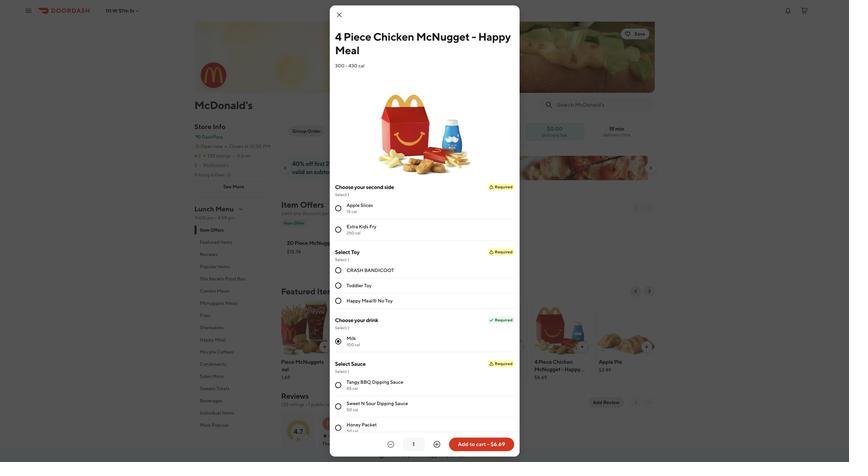 Task type: describe. For each thing, give the bounding box(es) containing it.
2 vertical spatial toy
[[385, 298, 393, 304]]

19
[[609, 126, 614, 132]]

apple pie image
[[596, 300, 656, 357]]

$
[[194, 163, 197, 168]]

honey packet 50 cal
[[347, 422, 377, 434]]

sauce inside tangy bbq dipping sauce 45 cal
[[390, 380, 403, 385]]

items inside heading
[[317, 287, 338, 296]]

orders
[[330, 160, 347, 167]]

of 5 stars
[[290, 448, 306, 453]]

combo
[[200, 288, 216, 294]]

your for drink
[[354, 317, 365, 324]]

the kerwin frost box
[[200, 276, 246, 282]]

items for individual items button
[[222, 410, 234, 416]]

combo meals button
[[194, 285, 273, 297]]

mcnugget for $6.69
[[534, 366, 560, 373]]

300 - 430 cal
[[335, 63, 365, 68]]

chicken inside 6pc chicken mcnuggets happy meal
[[480, 359, 500, 365]]

big mac image
[[403, 300, 463, 357]]

previous button of carousel image for next button of carousel icon
[[633, 205, 638, 211]]

item for item offers limit one discount per order
[[281, 200, 298, 209]]

cal right 430
[[358, 63, 365, 68]]

order
[[307, 128, 321, 134]]

fries button
[[194, 309, 273, 322]]

add review
[[593, 400, 619, 405]]

mcnuggetsⓡ
[[415, 452, 449, 459]]

shareables button
[[194, 322, 273, 334]]

delivery inside 19 min delivery time
[[603, 132, 620, 138]]

box
[[237, 276, 246, 282]]

per
[[322, 211, 329, 216]]

select toy select 1
[[335, 249, 359, 262]]

decrease quantity by 1 image
[[387, 441, 395, 449]]

to inside add to cart - $6.69 button
[[470, 441, 475, 448]]

review
[[325, 402, 340, 407]]

valid
[[292, 168, 305, 176]]

sauce inside sweet n sour dipping sauce 50 cal
[[395, 401, 408, 406]]

beverages
[[200, 398, 222, 404]]

5 select from the top
[[335, 361, 350, 367]]

piece inside "dialog"
[[344, 30, 371, 43]]

0 vertical spatial 4.7
[[194, 153, 201, 159]]

0 items, open order cart image
[[800, 7, 808, 15]]

store
[[194, 123, 211, 130]]

choose your second side select 1
[[335, 184, 394, 197]]

4 for 300 - 430 cal
[[335, 30, 342, 43]]

3 select from the top
[[335, 257, 347, 262]]

1 horizontal spatial 4.7
[[294, 428, 303, 435]]

sides more button
[[194, 370, 273, 383]]

4 piece chicken mcnugget - happy meal image
[[532, 300, 592, 357]]

w
[[112, 8, 118, 13]]

111 w 57th st button
[[106, 8, 140, 13]]

$20+
[[458, 452, 471, 459]]

1 vertical spatial on
[[451, 452, 457, 459]]

with inside double quarter pounder with cheese $9.39
[[363, 366, 373, 373]]

meals for mcnuggets meals
[[225, 301, 238, 306]]

cal inside apple slices 15 cal
[[352, 209, 357, 214]]

first
[[314, 160, 325, 167]]

review
[[603, 400, 619, 405]]

required for choose your second side
[[495, 184, 513, 189]]

45
[[347, 386, 352, 391]]

p
[[327, 420, 331, 427]]

public
[[311, 402, 324, 407]]

next button of carousel image
[[647, 205, 652, 211]]

offer
[[294, 221, 304, 226]]

add item to cart image
[[644, 344, 649, 350]]

choose your drink group
[[335, 317, 514, 352]]

tangy
[[347, 380, 359, 385]]

more for sides more
[[212, 374, 224, 379]]

$2.89
[[599, 367, 611, 373]]

6 select from the top
[[335, 369, 347, 374]]

fry
[[369, 224, 376, 229]]

pamela
[[338, 421, 356, 427]]

combo meals
[[200, 288, 230, 294]]

• right "now"
[[225, 144, 227, 149]]

add review button
[[589, 397, 623, 408]]

&
[[211, 172, 214, 178]]

open menu image
[[24, 7, 33, 15]]

57th
[[119, 8, 129, 13]]

item offers limit one discount per order
[[281, 200, 342, 216]]

offers for item offers
[[210, 227, 224, 233]]

add item to cart image for 4 piece chicken mcnugget - happy meal
[[579, 344, 585, 350]]

stars
[[298, 448, 306, 453]]

item for item offer
[[284, 221, 293, 226]]

2 select from the top
[[335, 249, 350, 256]]

all
[[440, 440, 445, 446]]

drink
[[366, 317, 378, 324]]

time
[[621, 132, 631, 138]]

111
[[106, 8, 111, 13]]

select sauce group
[[335, 361, 514, 462]]

kerwin
[[209, 276, 224, 282]]

add to cart - $6.69 button
[[449, 438, 514, 451]]

lunch menu
[[194, 205, 234, 213]]

cal inside tangy bbq dipping sauce 45 cal
[[352, 386, 358, 391]]

featured inside the "featured items" button
[[200, 240, 219, 245]]

group
[[292, 128, 307, 134]]

choose your second side group
[[335, 184, 514, 241]]

11/11/23
[[351, 434, 365, 439]]

up
[[348, 160, 356, 167]]

1 inside "reviews 135 ratings • 1 public review"
[[308, 402, 310, 407]]

see all
[[431, 440, 445, 446]]

meal inside 6pc chicken mcnuggets happy meal
[[470, 374, 482, 380]]

1 horizontal spatial $6.69
[[534, 375, 547, 380]]

50 inside sweet n sour dipping sauce 50 cal
[[347, 407, 352, 412]]

$0.00 delivery fee
[[542, 126, 567, 138]]

group order button
[[288, 126, 325, 137]]

treats
[[216, 386, 229, 391]]

135 ratings •
[[208, 153, 235, 159]]

item for item offers
[[200, 227, 210, 233]]

mcnuggets for 6pc chicken mcnuggets happy meal
[[470, 366, 498, 373]]

- inside button
[[487, 441, 489, 448]]

20 piece mcnuggets $12.74
[[287, 240, 337, 255]]

11:00 am - 4:59 pm
[[194, 215, 235, 221]]

meal inside "dialog"
[[335, 44, 359, 57]]

reviews for reviews 135 ratings • 1 public review
[[281, 392, 309, 401]]

featured items button
[[194, 236, 273, 248]]

6 piece mcnuggets meal image
[[274, 300, 334, 357]]

cheese
[[374, 366, 392, 373]]

6 piece mcnuggets meal $11.69
[[277, 359, 324, 380]]

reviews for reviews
[[200, 252, 218, 257]]

am
[[207, 215, 213, 221]]

Happy Meal® No Toy radio
[[335, 298, 341, 304]]

featured items inside button
[[200, 240, 232, 245]]

now
[[214, 144, 223, 149]]

happy inside select toy group
[[347, 298, 361, 304]]

the
[[200, 276, 208, 282]]

20
[[287, 240, 294, 246]]

happy inside 6pc chicken mcnuggets happy meal
[[499, 366, 515, 373]]

with inside 40% off first 2 orders up to $10 off with 40welcome, valid on subtotals $15
[[383, 160, 395, 167]]

required for choose your drink
[[495, 318, 513, 323]]

open
[[200, 144, 213, 149]]

piece inside 20 piece mcnuggets $12.74
[[295, 240, 308, 246]]

cal inside sweet n sour dipping sauce 50 cal
[[353, 407, 358, 412]]

0.6 mi
[[237, 153, 250, 159]]

increase quantity by 1 image
[[433, 441, 441, 449]]

50 inside the honey packet 50 cal
[[347, 429, 352, 434]]

mccafe coffees button
[[194, 346, 273, 358]]

double quarter pounder with cheese image
[[338, 300, 398, 357]]

4:59
[[217, 215, 227, 221]]

offers for item offers limit one discount per order
[[300, 200, 324, 209]]

featured items heading
[[281, 286, 338, 297]]

250
[[347, 230, 354, 236]]

reviews 135 ratings • 1 public review
[[281, 392, 340, 407]]

notification bell image
[[784, 7, 792, 15]]

subtotals
[[314, 168, 339, 176]]

Current quantity is 1 number field
[[407, 441, 420, 448]]

dashpass
[[202, 134, 223, 140]]

• left 0.6
[[233, 153, 235, 159]]

individual
[[200, 410, 221, 416]]

delivery inside $0.00 delivery fee
[[542, 132, 559, 138]]

chicken for 300 - 430 cal
[[373, 30, 414, 43]]

beverages button
[[194, 395, 273, 407]]

1 inside choose your drink select 1
[[348, 325, 349, 330]]

1 vertical spatial next button of carousel image
[[647, 289, 652, 294]]

see more button
[[195, 181, 273, 192]]

pricing & fees button
[[194, 172, 231, 178]]

double
[[341, 359, 359, 365]]



Task type: locate. For each thing, give the bounding box(es) containing it.
40% off first 2 orders up to $10 off with 40welcome, valid on subtotals $15
[[292, 160, 437, 176]]

2 vertical spatial mcnuggets
[[470, 366, 498, 373]]

1 off from the left
[[306, 160, 313, 167]]

items up happy meal® no toy option
[[317, 287, 338, 296]]

cal right 250
[[355, 230, 360, 236]]

1 vertical spatial mcnugget
[[534, 366, 560, 373]]

2 50 from the top
[[347, 429, 352, 434]]

reviews inside "reviews 135 ratings • 1 public review"
[[281, 392, 309, 401]]

pricing
[[194, 172, 210, 178]]

1 horizontal spatial add
[[593, 400, 602, 405]]

your left the second
[[354, 184, 365, 190]]

0 horizontal spatial offers
[[210, 227, 224, 233]]

apple pie $2.89
[[599, 359, 622, 373]]

4 piece chicken mcnugget - happy meal inside "dialog"
[[335, 30, 511, 57]]

sauce inside 'select sauce select 1'
[[351, 361, 366, 367]]

item
[[281, 200, 298, 209], [284, 221, 293, 226], [200, 227, 210, 233]]

store info
[[194, 123, 226, 130]]

None radio
[[335, 339, 341, 345], [335, 382, 341, 388], [335, 339, 341, 345], [335, 382, 341, 388]]

mcnuggets inside 6pc chicken mcnuggets happy meal
[[470, 366, 498, 373]]

ratings down "now"
[[216, 153, 231, 159]]

2 horizontal spatial toy
[[385, 298, 393, 304]]

1 horizontal spatial off
[[374, 160, 382, 167]]

toy for toddler
[[364, 283, 372, 288]]

reviews down $11.69
[[281, 392, 309, 401]]

0 vertical spatial next button of carousel image
[[648, 165, 653, 171]]

1 add item to cart image from the left
[[322, 344, 327, 350]]

1 previous button of carousel image from the top
[[633, 205, 638, 211]]

meal®
[[362, 298, 377, 304]]

the kerwin frost box button
[[194, 273, 273, 285]]

items inside button
[[222, 410, 234, 416]]

close 4 piece chicken mcnugget - happy meal image
[[335, 11, 343, 19]]

item inside item offers limit one discount per order
[[281, 200, 298, 209]]

choose your drink select 1
[[335, 317, 378, 330]]

0 vertical spatial previous button of carousel image
[[633, 205, 638, 211]]

cal
[[358, 63, 365, 68], [352, 209, 357, 214], [355, 230, 360, 236], [355, 342, 360, 347], [352, 386, 358, 391], [353, 407, 358, 412], [353, 429, 358, 434]]

mcdonald's up info
[[194, 99, 253, 112]]

add item to cart image for 6 piece mcnuggets meal
[[322, 344, 327, 350]]

1 horizontal spatial 4
[[534, 359, 537, 365]]

menu
[[215, 205, 234, 213]]

1 horizontal spatial ratings
[[290, 402, 304, 407]]

3 add item to cart image from the left
[[579, 344, 585, 350]]

1 vertical spatial reviews
[[281, 392, 309, 401]]

toy right toddler
[[364, 283, 372, 288]]

4 select from the top
[[335, 325, 347, 330]]

1 your from the top
[[354, 184, 365, 190]]

tangy bbq dipping sauce 45 cal
[[347, 380, 403, 391]]

0 vertical spatial to
[[357, 160, 362, 167]]

0 vertical spatial popular
[[200, 264, 217, 269]]

0 horizontal spatial 135
[[208, 153, 215, 159]]

save
[[635, 31, 645, 37]]

item down limit at the left top
[[284, 221, 293, 226]]

with down quarter in the left bottom of the page
[[363, 366, 373, 373]]

CRASH BANDICOOT radio
[[335, 267, 341, 274]]

ratings inside "reviews 135 ratings • 1 public review"
[[290, 402, 304, 407]]

6pc chicken mcnuggets happy meal image
[[467, 300, 527, 357]]

your inside 'choose your second side select 1'
[[354, 184, 365, 190]]

-
[[472, 30, 476, 43], [345, 63, 347, 68], [214, 215, 216, 221], [561, 366, 564, 373], [487, 441, 489, 448]]

1 vertical spatial add
[[458, 441, 468, 448]]

group order
[[292, 128, 321, 134]]

mcdonald's up pricing & fees button at top
[[203, 163, 229, 168]]

0 vertical spatial more
[[232, 184, 244, 189]]

1 up milk
[[348, 325, 349, 330]]

mcnuggets down 6pc
[[470, 366, 498, 373]]

cal down sweet
[[353, 407, 358, 412]]

more for see more
[[232, 184, 244, 189]]

300
[[335, 63, 344, 68]]

sweet n sour dipping sauce 50 cal
[[347, 401, 408, 412]]

more right sides
[[212, 374, 224, 379]]

your left drink
[[354, 317, 365, 324]]

0 vertical spatial see
[[223, 184, 232, 189]]

0 horizontal spatial on
[[306, 168, 313, 176]]

0 vertical spatial $6.69
[[534, 375, 547, 380]]

item offers heading
[[281, 199, 324, 210]]

1 vertical spatial sauce
[[390, 380, 403, 385]]

1 inside 'select sauce select 1'
[[348, 369, 349, 374]]

0 horizontal spatial see
[[223, 184, 232, 189]]

n
[[361, 401, 365, 406]]

1 horizontal spatial featured items
[[281, 287, 338, 296]]

3 required from the top
[[495, 318, 513, 323]]

sweets treats button
[[194, 383, 273, 395]]

with right $10
[[383, 160, 395, 167]]

0 horizontal spatial with
[[363, 366, 373, 373]]

add item to cart image
[[322, 344, 327, 350], [515, 344, 520, 350], [579, 344, 585, 350]]

reviews inside button
[[200, 252, 218, 257]]

mcnuggets meals
[[200, 301, 238, 306]]

meal inside 6 piece mcnuggets meal $11.69
[[277, 366, 289, 373]]

required inside choose your drink group
[[495, 318, 513, 323]]

Item Search search field
[[557, 101, 649, 109]]

items up the kerwin frost box
[[218, 264, 230, 269]]

2 horizontal spatial add item to cart image
[[579, 344, 585, 350]]

0 vertical spatial reviews
[[200, 252, 218, 257]]

2 vertical spatial sauce
[[395, 401, 408, 406]]

chicken inside "dialog"
[[373, 30, 414, 43]]

1 horizontal spatial with
[[383, 160, 395, 167]]

•
[[225, 144, 227, 149], [233, 153, 235, 159], [199, 163, 201, 168], [305, 402, 307, 407]]

19 min delivery time
[[603, 126, 631, 138]]

1 inside the select toy select 1
[[348, 257, 349, 262]]

1 horizontal spatial on
[[451, 452, 457, 459]]

previous image
[[633, 400, 638, 405]]

2 previous button of carousel image from the top
[[633, 289, 638, 294]]

20pc
[[401, 452, 414, 459]]

closes
[[229, 144, 243, 149]]

meals
[[217, 288, 230, 294], [225, 301, 238, 306]]

0 vertical spatial 135
[[208, 153, 215, 159]]

previous button of carousel image for the bottommost next button of carousel image
[[633, 289, 638, 294]]

more
[[232, 184, 244, 189], [212, 374, 224, 379]]

meals down the kerwin frost box
[[217, 288, 230, 294]]

1 horizontal spatial offers
[[300, 200, 324, 209]]

1 vertical spatial meals
[[225, 301, 238, 306]]

4.7 up of 5 stars
[[294, 428, 303, 435]]

required for select toy
[[495, 249, 513, 255]]

4 required from the top
[[495, 361, 513, 366]]

choose up milk
[[335, 317, 353, 324]]

more inside button
[[212, 374, 224, 379]]

featured items up happy meal® no toy option
[[281, 287, 338, 296]]

1 horizontal spatial more
[[232, 184, 244, 189]]

cal inside 'milk 100 cal'
[[355, 342, 360, 347]]

1 up $9.39
[[348, 369, 349, 374]]

see for see all
[[431, 440, 439, 446]]

featured items
[[200, 240, 232, 245], [281, 287, 338, 296]]

None radio
[[335, 205, 341, 211], [335, 227, 341, 233], [335, 404, 341, 410], [335, 425, 341, 431], [335, 205, 341, 211], [335, 227, 341, 233], [335, 404, 341, 410], [335, 425, 341, 431]]

0 vertical spatial featured items
[[200, 240, 232, 245]]

0 horizontal spatial add item to cart image
[[322, 344, 327, 350]]

add for add review
[[593, 400, 602, 405]]

50 down sweet
[[347, 407, 352, 412]]

2 add item to cart image from the left
[[515, 344, 520, 350]]

milk
[[347, 336, 356, 341]]

meals for combo meals
[[217, 288, 230, 294]]

1 vertical spatial featured items
[[281, 287, 338, 296]]

offers down 11:00 am - 4:59 pm
[[210, 227, 224, 233]]

1 delivery from the left
[[603, 132, 620, 138]]

4 piece chicken mcnugget - happy meal for 300 - 430 cal
[[335, 30, 511, 57]]

previous button of carousel image
[[283, 165, 288, 171]]

1 vertical spatial offers
[[210, 227, 224, 233]]

0 horizontal spatial 4 piece chicken mcnugget - happy meal
[[335, 30, 511, 57]]

at
[[244, 144, 249, 149]]

mcnuggets inside 6 piece mcnuggets meal $11.69
[[295, 359, 324, 365]]

0 vertical spatial on
[[306, 168, 313, 176]]

cart
[[476, 441, 486, 448]]

0 vertical spatial item
[[281, 200, 298, 209]]

$6.69 inside add to cart - $6.69 button
[[490, 441, 505, 448]]

0 vertical spatial meals
[[217, 288, 230, 294]]

delivery left time
[[603, 132, 620, 138]]

dipping inside sweet n sour dipping sauce 50 cal
[[377, 401, 394, 406]]

0 horizontal spatial toy
[[351, 249, 359, 256]]

• right "$"
[[199, 163, 201, 168]]

mcnuggets
[[309, 240, 337, 246], [295, 359, 324, 365], [470, 366, 498, 373]]

offers up discount
[[300, 200, 324, 209]]

2 off from the left
[[374, 160, 382, 167]]

0 horizontal spatial apple
[[347, 203, 360, 208]]

$12.74
[[287, 249, 301, 255]]

• left public
[[305, 402, 307, 407]]

6pc
[[470, 359, 479, 365]]

popular down individual items
[[212, 423, 229, 428]]

meals inside "button"
[[225, 301, 238, 306]]

1 up crash
[[348, 257, 349, 262]]

1 vertical spatial popular
[[212, 423, 229, 428]]

off right $10
[[374, 160, 382, 167]]

required inside choose your second side group
[[495, 184, 513, 189]]

1 horizontal spatial reviews
[[281, 392, 309, 401]]

50 down pamela d
[[347, 429, 352, 434]]

1 vertical spatial item
[[284, 221, 293, 226]]

135 up $ • mcdonald's
[[208, 153, 215, 159]]

4 piece chicken mcnugget - happy meal for $6.69
[[534, 359, 580, 380]]

0 vertical spatial choose
[[335, 184, 353, 190]]

1 vertical spatial 4.7
[[294, 428, 303, 435]]

items for the "featured items" button
[[220, 240, 232, 245]]

popular items button
[[194, 261, 273, 273]]

delivery down $0.00
[[542, 132, 559, 138]]

mi
[[245, 153, 250, 159]]

cal right "100"
[[355, 342, 360, 347]]

to inside 40% off first 2 orders up to $10 off with 40welcome, valid on subtotals $15
[[357, 160, 362, 167]]

items up reviews button
[[220, 240, 232, 245]]

cal down "honey"
[[353, 429, 358, 434]]

1 horizontal spatial mcnugget
[[534, 366, 560, 373]]

choose for choose your second side
[[335, 184, 353, 190]]

add up $20+
[[458, 441, 468, 448]]

lunch
[[194, 205, 214, 213]]

0 vertical spatial toy
[[351, 249, 359, 256]]

toy up crash
[[351, 249, 359, 256]]

more inside button
[[232, 184, 244, 189]]

1 horizontal spatial to
[[470, 441, 475, 448]]

apple inside apple slices 15 cal
[[347, 203, 360, 208]]

extra
[[347, 224, 358, 229]]

4 inside "dialog"
[[335, 30, 342, 43]]

1 50 from the top
[[347, 407, 352, 412]]

cal right 45
[[352, 386, 358, 391]]

mcnuggets right 6
[[295, 359, 324, 365]]

mcnuggets for 6 piece mcnuggets meal $11.69
[[295, 359, 324, 365]]

order
[[330, 211, 342, 216]]

next button of carousel image
[[648, 165, 653, 171], [647, 289, 652, 294]]

slices
[[361, 203, 373, 208]]

mcnuggets for 20 piece mcnuggets $12.74
[[309, 240, 337, 246]]

1 vertical spatial choose
[[335, 317, 353, 324]]

item down 11:00
[[200, 227, 210, 233]]

toy right no
[[385, 298, 393, 304]]

1 vertical spatial more
[[212, 374, 224, 379]]

0 vertical spatial offers
[[300, 200, 324, 209]]

2 vertical spatial item
[[200, 227, 210, 233]]

see inside button
[[223, 184, 232, 189]]

cal inside the honey packet 50 cal
[[353, 429, 358, 434]]

Toddler Toy radio
[[335, 283, 341, 289]]

sides more
[[200, 374, 224, 379]]

apple for apple pie
[[599, 359, 613, 365]]

0 vertical spatial 4
[[335, 30, 342, 43]]

2 choose from the top
[[335, 317, 353, 324]]

item up limit at the left top
[[281, 200, 298, 209]]

1 vertical spatial with
[[363, 366, 373, 373]]

to right up
[[357, 160, 362, 167]]

choose down the "$15"
[[335, 184, 353, 190]]

see all link
[[425, 414, 451, 462]]

on inside 40% off first 2 orders up to $10 off with 40welcome, valid on subtotals $15
[[306, 168, 313, 176]]

on right valid
[[306, 168, 313, 176]]

pie
[[614, 359, 622, 365]]

add inside add to cart - $6.69 button
[[458, 441, 468, 448]]

1 horizontal spatial apple
[[599, 359, 613, 365]]

mcdonald's image
[[194, 22, 655, 93], [200, 62, 226, 88]]

0 vertical spatial 50
[[347, 407, 352, 412]]

meals up fries button
[[225, 301, 238, 306]]

more up menu
[[232, 184, 244, 189]]

0 horizontal spatial more
[[212, 374, 224, 379]]

mccafe
[[200, 349, 216, 355]]

1 vertical spatial apple
[[599, 359, 613, 365]]

1 vertical spatial featured
[[281, 287, 315, 296]]

crash
[[347, 268, 363, 273]]

1 vertical spatial previous button of carousel image
[[633, 289, 638, 294]]

next image
[[647, 400, 652, 405]]

select toy group
[[335, 249, 514, 309]]

save button
[[621, 28, 649, 39]]

apple for apple slices
[[347, 203, 360, 208]]

1 select from the top
[[335, 192, 347, 197]]

0 vertical spatial with
[[383, 160, 395, 167]]

1 horizontal spatial 4 piece chicken mcnugget - happy meal
[[534, 359, 580, 380]]

1 vertical spatial your
[[354, 317, 365, 324]]

your
[[354, 184, 365, 190], [354, 317, 365, 324]]

add item to cart image for 6pc chicken mcnuggets happy meal
[[515, 344, 520, 350]]

your for second
[[354, 184, 365, 190]]

1 vertical spatial mcnuggets
[[295, 359, 324, 365]]

required inside select toy group
[[495, 249, 513, 255]]

0 vertical spatial your
[[354, 184, 365, 190]]

to left cart
[[470, 441, 475, 448]]

add inside add review button
[[593, 400, 602, 405]]

4 piece chicken mcnugget - happy meal dialog
[[330, 5, 519, 462]]

11:00
[[194, 215, 206, 221]]

see left all
[[431, 440, 439, 446]]

dipping inside tangy bbq dipping sauce 45 cal
[[372, 380, 389, 385]]

0 vertical spatial mcdonald's
[[194, 99, 253, 112]]

add for add to cart - $6.69
[[458, 441, 468, 448]]

1 vertical spatial 50
[[347, 429, 352, 434]]

on left $20+
[[451, 452, 457, 459]]

4 for $6.69
[[534, 359, 537, 365]]

mcnuggets
[[200, 301, 224, 306]]

1 vertical spatial ratings
[[290, 402, 304, 407]]

offers
[[300, 200, 324, 209], [210, 227, 224, 233]]

add left 'review'
[[593, 400, 602, 405]]

0 horizontal spatial to
[[357, 160, 362, 167]]

add item to cart image inside 6pc chicken mcnuggets happy meal button
[[515, 344, 520, 350]]

135 inside "reviews 135 ratings • 1 public review"
[[281, 402, 289, 407]]

happy
[[478, 30, 511, 43], [347, 298, 361, 304], [200, 337, 214, 343], [499, 366, 515, 373], [565, 366, 580, 373]]

$ • mcdonald's
[[194, 163, 229, 168]]

your inside choose your drink select 1
[[354, 317, 365, 324]]

most popular
[[200, 423, 229, 428]]

open now
[[200, 144, 223, 149]]

milk 100 cal
[[347, 336, 360, 347]]

mcnuggets up the select toy select 1
[[309, 240, 337, 246]]

• closes at 10:30 pm
[[225, 144, 270, 149]]

toy for select
[[351, 249, 359, 256]]

0 vertical spatial mcnuggets
[[309, 240, 337, 246]]

toy inside the select toy select 1
[[351, 249, 359, 256]]

choose inside choose your drink select 1
[[335, 317, 353, 324]]

dipping right sour
[[377, 401, 394, 406]]

1 horizontal spatial chicken
[[480, 359, 500, 365]]

frost
[[225, 276, 236, 282]]

quarter
[[360, 359, 379, 365]]

popular inside button
[[200, 264, 217, 269]]

0 horizontal spatial 4.7
[[194, 153, 201, 159]]

• inside "reviews 135 ratings • 1 public review"
[[305, 402, 307, 407]]

see down fees
[[223, 184, 232, 189]]

most popular button
[[194, 419, 273, 431]]

fries
[[200, 313, 210, 318]]

1 vertical spatial 4 piece chicken mcnugget - happy meal
[[534, 359, 580, 380]]

meals inside button
[[217, 288, 230, 294]]

discount
[[302, 211, 321, 216]]

delivery
[[603, 132, 620, 138], [542, 132, 559, 138]]

0 horizontal spatial delivery
[[542, 132, 559, 138]]

happy inside button
[[200, 337, 214, 343]]

off left the first
[[306, 160, 313, 167]]

1 horizontal spatial add item to cart image
[[515, 344, 520, 350]]

1 horizontal spatial featured
[[281, 287, 315, 296]]

select inside 'choose your second side select 1'
[[335, 192, 347, 197]]

piece inside 6 piece mcnuggets meal $11.69
[[281, 359, 294, 365]]

1 horizontal spatial see
[[431, 440, 439, 446]]

st
[[130, 8, 134, 13]]

4.7 up "$"
[[194, 153, 201, 159]]

2 your from the top
[[354, 317, 365, 324]]

mcnugget inside "dialog"
[[416, 30, 470, 43]]

previous button of carousel image
[[633, 205, 638, 211], [633, 289, 638, 294]]

1 vertical spatial mcdonald's
[[203, 163, 229, 168]]

required inside "select sauce" group
[[495, 361, 513, 366]]

2 delivery from the left
[[542, 132, 559, 138]]

135 down reviews 'link'
[[281, 402, 289, 407]]

no
[[378, 298, 384, 304]]

ratings down reviews 'link'
[[290, 402, 304, 407]]

choose for choose your drink
[[335, 317, 353, 324]]

toy
[[351, 249, 359, 256], [364, 283, 372, 288], [385, 298, 393, 304]]

reviews up popular items
[[200, 252, 218, 257]]

mcnugget for 300 - 430 cal
[[416, 30, 470, 43]]

1 choose from the top
[[335, 184, 353, 190]]

bandicoot
[[364, 268, 394, 273]]

select inside choose your drink select 1
[[335, 325, 347, 330]]

apple inside apple pie $2.89
[[599, 359, 613, 365]]

1 horizontal spatial delivery
[[603, 132, 620, 138]]

offers inside item offers limit one discount per order
[[300, 200, 324, 209]]

items up most popular button
[[222, 410, 234, 416]]

choose inside 'choose your second side select 1'
[[335, 184, 353, 190]]

cal right 15
[[352, 209, 357, 214]]

0 vertical spatial add
[[593, 400, 602, 405]]

sweets treats
[[200, 386, 229, 391]]

honey
[[347, 422, 361, 428]]

1 left public
[[308, 402, 310, 407]]

popular items
[[200, 264, 230, 269]]

0 vertical spatial featured
[[200, 240, 219, 245]]

see for see more
[[223, 184, 232, 189]]

meal inside button
[[215, 337, 226, 343]]

popular inside button
[[212, 423, 229, 428]]

1 vertical spatial see
[[431, 440, 439, 446]]

40%
[[292, 160, 305, 167]]

1 vertical spatial dipping
[[377, 401, 394, 406]]

featured items down item offers at the left of the page
[[200, 240, 232, 245]]

required for select sauce
[[495, 361, 513, 366]]

$6.69
[[534, 375, 547, 380], [490, 441, 505, 448]]

apple up 15
[[347, 203, 360, 208]]

0.6
[[237, 153, 244, 159]]

see more
[[223, 184, 244, 189]]

second
[[366, 184, 383, 190]]

pricing & fees
[[194, 172, 225, 178]]

mcnuggets inside 20 piece mcnuggets $12.74
[[309, 240, 337, 246]]

with
[[383, 160, 395, 167], [363, 366, 373, 373]]

0 vertical spatial sauce
[[351, 361, 366, 367]]

1 required from the top
[[495, 184, 513, 189]]

chicken for $6.69
[[553, 359, 573, 365]]

1 vertical spatial 4
[[534, 359, 537, 365]]

items for popular items button
[[218, 264, 230, 269]]

dipping down the cheese
[[372, 380, 389, 385]]

1 horizontal spatial 135
[[281, 402, 289, 407]]

popular up the
[[200, 264, 217, 269]]

1 inside 'choose your second side select 1'
[[348, 192, 349, 197]]

featured inside heading
[[281, 287, 315, 296]]

double quarter pounder with cheese $9.39
[[341, 359, 392, 380]]

fee
[[560, 132, 567, 138]]

0 horizontal spatial add
[[458, 441, 468, 448]]

bbq
[[360, 380, 371, 385]]

meal
[[335, 44, 359, 57], [215, 337, 226, 343], [277, 366, 289, 373], [470, 374, 482, 380], [534, 374, 546, 380]]

most
[[200, 423, 211, 428]]

packet
[[362, 422, 377, 428]]

cal inside extra kids fry 250 cal
[[355, 230, 360, 236]]

popular
[[200, 264, 217, 269], [212, 423, 229, 428]]

select sauce select 1
[[335, 361, 366, 374]]

1 up 15
[[348, 192, 349, 197]]

0 vertical spatial mcnugget
[[416, 30, 470, 43]]

1 vertical spatial $6.69
[[490, 441, 505, 448]]

item offers
[[200, 227, 224, 233]]

apple up $2.89
[[599, 359, 613, 365]]

0 horizontal spatial chicken
[[373, 30, 414, 43]]

0 vertical spatial dipping
[[372, 380, 389, 385]]

1 vertical spatial 135
[[281, 402, 289, 407]]

0 horizontal spatial ratings
[[216, 153, 231, 159]]

2 required from the top
[[495, 249, 513, 255]]



Task type: vqa. For each thing, say whether or not it's contained in the screenshot.
$35,
no



